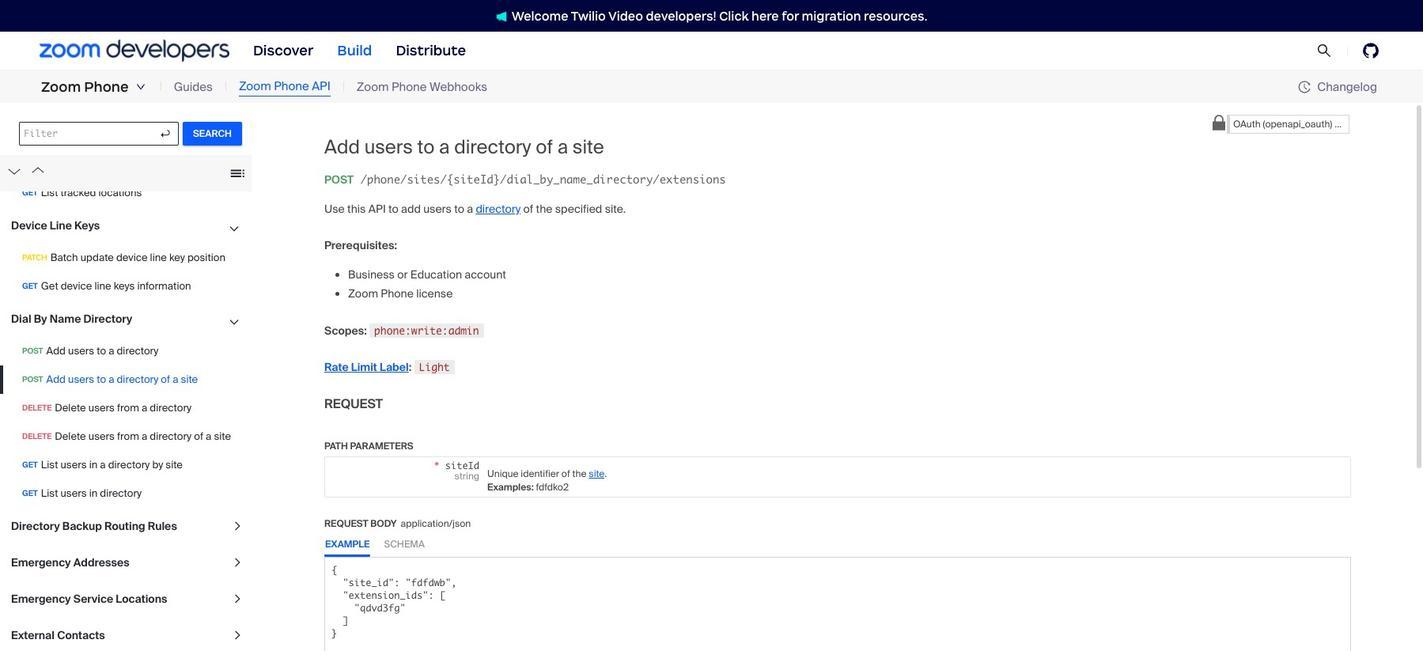 Task type: describe. For each thing, give the bounding box(es) containing it.
guides link
[[174, 78, 213, 96]]

zoom developer logo image
[[40, 40, 229, 61]]

welcome twilio video developers! click here for migration resources. link
[[480, 8, 943, 24]]

zoom for zoom phone api
[[239, 79, 271, 94]]

phone for zoom phone api
[[274, 79, 309, 94]]

guides
[[174, 79, 213, 95]]

developers!
[[646, 8, 717, 23]]

request body application/json
[[324, 517, 471, 530]]

application/json
[[401, 517, 471, 530]]

zoom for zoom phone webhooks
[[357, 79, 389, 95]]

path parameters
[[324, 440, 413, 452]]

history image
[[1299, 81, 1318, 93]]

migration
[[802, 8, 861, 23]]

zoom for zoom phone
[[41, 78, 81, 96]]

request for request body application/json
[[324, 517, 368, 530]]

click
[[719, 8, 749, 23]]

changelog link
[[1299, 79, 1377, 95]]

path
[[324, 440, 348, 452]]

body
[[371, 517, 397, 530]]

parameters
[[350, 440, 413, 452]]

welcome twilio video developers! click here for migration resources.
[[512, 8, 928, 23]]

history image
[[1299, 81, 1311, 93]]

down image
[[136, 82, 145, 92]]

webhooks
[[430, 79, 487, 95]]



Task type: vqa. For each thing, say whether or not it's contained in the screenshot.
VIDEO
yes



Task type: locate. For each thing, give the bounding box(es) containing it.
here
[[752, 8, 779, 23]]

phone for zoom phone
[[84, 78, 129, 96]]

1 phone from the left
[[84, 78, 129, 96]]

changelog
[[1318, 79, 1377, 95]]

2 request from the top
[[324, 517, 368, 530]]

request up path parameters
[[324, 395, 383, 412]]

0 horizontal spatial zoom
[[41, 78, 81, 96]]

phone for zoom phone webhooks
[[392, 79, 427, 95]]

github image
[[1363, 43, 1379, 59], [1363, 43, 1379, 59]]

api
[[312, 79, 331, 94]]

zoom
[[41, 78, 81, 96], [239, 79, 271, 94], [357, 79, 389, 95]]

request
[[324, 395, 383, 412], [324, 517, 368, 530]]

resources.
[[864, 8, 928, 23]]

phone left down icon
[[84, 78, 129, 96]]

3 zoom from the left
[[357, 79, 389, 95]]

zoom phone webhooks link
[[357, 78, 487, 96]]

1 vertical spatial request
[[324, 517, 368, 530]]

zoom inside 'link'
[[239, 79, 271, 94]]

phone
[[84, 78, 129, 96], [274, 79, 309, 94], [392, 79, 427, 95]]

1 request from the top
[[324, 395, 383, 412]]

zoom phone api link
[[239, 78, 331, 96]]

1 zoom from the left
[[41, 78, 81, 96]]

phone left the webhooks on the left of the page
[[392, 79, 427, 95]]

zoom phone webhooks
[[357, 79, 487, 95]]

1 horizontal spatial zoom
[[239, 79, 271, 94]]

request left body
[[324, 517, 368, 530]]

0 vertical spatial request
[[324, 395, 383, 412]]

notification image
[[496, 11, 512, 22], [496, 11, 507, 22]]

2 phone from the left
[[274, 79, 309, 94]]

welcome
[[512, 8, 569, 23]]

phone inside 'link'
[[274, 79, 309, 94]]

video
[[608, 8, 643, 23]]

request for request
[[324, 395, 383, 412]]

for
[[782, 8, 799, 23]]

2 horizontal spatial zoom
[[357, 79, 389, 95]]

search image
[[1317, 43, 1332, 58], [1317, 43, 1332, 58]]

twilio
[[571, 8, 606, 23]]

zoom phone api
[[239, 79, 331, 94]]

0 horizontal spatial phone
[[84, 78, 129, 96]]

1 horizontal spatial phone
[[274, 79, 309, 94]]

3 phone from the left
[[392, 79, 427, 95]]

2 zoom from the left
[[239, 79, 271, 94]]

zoom phone
[[41, 78, 129, 96]]

phone left api
[[274, 79, 309, 94]]

2 horizontal spatial phone
[[392, 79, 427, 95]]



